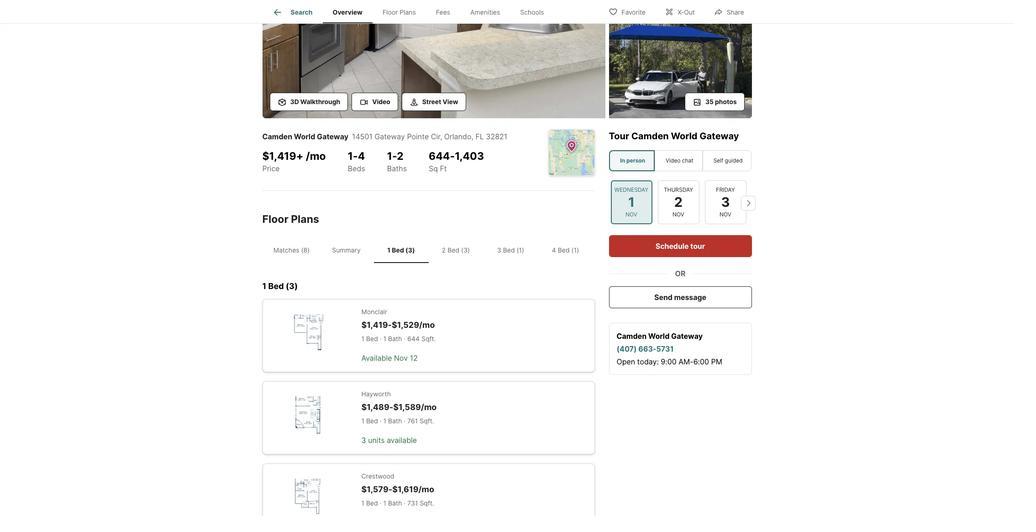 Task type: describe. For each thing, give the bounding box(es) containing it.
$1,419+ /mo price
[[263, 150, 326, 173]]

0 horizontal spatial plans
[[291, 213, 319, 226]]

gateway inside camden world gateway (407) 663-5731 open today: 9:00 am-6:00 pm
[[672, 332, 703, 341]]

1 bed (3) inside tab
[[388, 246, 415, 254]]

hayworth $1,489-$1,589/mo
[[362, 390, 437, 412]]

4 bed (1)
[[552, 246, 580, 254]]

monclair image
[[278, 314, 340, 357]]

bath for $1,489-
[[388, 417, 402, 425]]

4 inside tab
[[552, 246, 556, 254]]

x-out button
[[657, 2, 703, 21]]

units
[[368, 436, 385, 445]]

wednesday
[[615, 186, 649, 193]]

list box containing in person
[[609, 150, 752, 171]]

2 for thursday
[[675, 194, 683, 210]]

map entry image
[[549, 130, 595, 175]]

12
[[410, 354, 418, 363]]

4 inside 1-4 beds
[[358, 150, 365, 163]]

amenities tab
[[461, 1, 511, 23]]

share button
[[707, 2, 752, 21]]

street
[[423, 98, 442, 106]]

today:
[[638, 357, 659, 366]]

bath for $1,579-
[[388, 500, 402, 507]]

send message
[[655, 293, 707, 302]]

thursday
[[664, 186, 694, 193]]

9:00
[[661, 357, 677, 366]]

3 for available
[[362, 436, 366, 445]]

hayworth image
[[278, 397, 340, 439]]

open
[[617, 357, 636, 366]]

2 for 1-
[[397, 150, 404, 163]]

nov for 2
[[673, 211, 685, 218]]

644-
[[429, 150, 455, 163]]

world for camden world gateway 14501 gateway pointe cir , orlando , fl 32821
[[294, 132, 315, 141]]

ft
[[440, 164, 447, 173]]

person
[[627, 157, 646, 164]]

video for video chat
[[666, 157, 681, 164]]

am-
[[679, 357, 694, 366]]

14501
[[352, 132, 373, 141]]

731
[[408, 500, 418, 507]]

2 inside 2 bed (3) tab
[[442, 246, 446, 254]]

beds
[[348, 164, 365, 173]]

$1,419-
[[362, 320, 392, 330]]

1 bed (3) tab
[[374, 239, 429, 261]]

floor plans tab
[[373, 1, 426, 23]]

4 bed (1) tab
[[539, 239, 593, 261]]

sqft. for $1,619/mo
[[420, 500, 435, 507]]

· down the $1,489-
[[380, 417, 382, 425]]

$1,579-
[[362, 485, 393, 494]]

2 bed (3)
[[442, 246, 470, 254]]

2 horizontal spatial world
[[671, 131, 698, 142]]

1- for 2
[[387, 150, 397, 163]]

camden for camden world gateway (407) 663-5731 open today: 9:00 am-6:00 pm
[[617, 332, 647, 341]]

or
[[676, 269, 686, 278]]

(1) for 3 bed (1)
[[517, 246, 525, 254]]

x-
[[678, 8, 685, 16]]

sqft. for $1,529/mo
[[422, 335, 436, 343]]

1-2 baths
[[387, 150, 407, 173]]

tour camden world gateway
[[609, 131, 740, 142]]

tour
[[609, 131, 630, 142]]

in person
[[621, 157, 646, 164]]

0 horizontal spatial image image
[[263, 0, 606, 118]]

1 vertical spatial 1 bed (3)
[[263, 282, 298, 291]]

$1,419+
[[263, 150, 304, 163]]

tour
[[691, 242, 706, 251]]

$1,489-
[[362, 402, 394, 412]]

6:00
[[694, 357, 710, 366]]

floor inside floor plans tab
[[383, 8, 398, 16]]

overview tab
[[323, 1, 373, 23]]

(407) 663-5731 link
[[617, 345, 674, 354]]

favorite button
[[601, 2, 654, 21]]

orlando
[[444, 132, 472, 141]]

schools tab
[[511, 1, 555, 23]]

crestwood $1,579-$1,619/mo
[[362, 472, 435, 494]]

camden world gateway 14501 gateway pointe cir , orlando , fl 32821
[[263, 132, 508, 141]]

monclair
[[362, 308, 388, 316]]

tab list containing search
[[263, 0, 562, 23]]

video chat
[[666, 157, 694, 164]]

0 horizontal spatial (3)
[[286, 282, 298, 291]]

· left 731
[[404, 500, 406, 507]]

sq
[[429, 164, 438, 173]]

0 horizontal spatial floor
[[263, 213, 289, 226]]

schedule tour
[[656, 242, 706, 251]]

friday 3 nov
[[717, 186, 736, 218]]

644
[[408, 335, 420, 343]]

send message button
[[609, 287, 752, 308]]

out
[[685, 8, 695, 16]]

matches
[[274, 246, 300, 254]]

· left "761"
[[404, 417, 406, 425]]

5731
[[657, 345, 674, 354]]

nov for 3
[[720, 211, 732, 218]]

pointe
[[407, 132, 429, 141]]

self guided
[[714, 157, 743, 164]]

3 units available
[[362, 436, 417, 445]]

32821
[[486, 132, 508, 141]]

1-4 beds
[[348, 150, 365, 173]]

1 bed · 1 bath · 731 sqft.
[[362, 500, 435, 507]]

(407)
[[617, 345, 637, 354]]

(3) for 2 bed (3) tab in the left of the page
[[462, 246, 470, 254]]

x-out
[[678, 8, 695, 16]]

3d
[[290, 98, 299, 106]]

0 horizontal spatial floor plans
[[263, 213, 319, 226]]

overview
[[333, 8, 363, 16]]

available
[[387, 436, 417, 445]]

search
[[291, 8, 313, 16]]

matches (8) tab
[[264, 239, 319, 261]]

$1,589/mo
[[394, 402, 437, 412]]

sqft. for $1,589/mo
[[420, 417, 434, 425]]

available
[[362, 354, 392, 363]]

video for video
[[372, 98, 391, 106]]

1 bed · 1 bath · 644 sqft.
[[362, 335, 436, 343]]

1 horizontal spatial image image
[[609, 1, 752, 118]]

camden for camden world gateway 14501 gateway pointe cir , orlando , fl 32821
[[263, 132, 292, 141]]



Task type: locate. For each thing, give the bounding box(es) containing it.
1 horizontal spatial 3
[[498, 246, 502, 254]]

0 vertical spatial floor plans
[[383, 8, 416, 16]]

floor right overview
[[383, 8, 398, 16]]

1 horizontal spatial 2
[[442, 246, 446, 254]]

·
[[380, 335, 382, 343], [404, 335, 406, 343], [380, 417, 382, 425], [404, 417, 406, 425], [380, 500, 382, 507], [404, 500, 406, 507]]

thursday 2 nov
[[664, 186, 694, 218]]

gateway up 1-2 baths
[[375, 132, 405, 141]]

1 horizontal spatial plans
[[400, 8, 416, 16]]

floor plans inside tab
[[383, 8, 416, 16]]

floor plans left fees
[[383, 8, 416, 16]]

(3) inside tab
[[462, 246, 470, 254]]

761
[[408, 417, 418, 425]]

tab list containing matches (8)
[[263, 237, 595, 263]]

fees tab
[[426, 1, 461, 23]]

floor up matches
[[263, 213, 289, 226]]

chat
[[683, 157, 694, 164]]

0 vertical spatial video
[[372, 98, 391, 106]]

street view button
[[402, 93, 466, 111]]

nov down friday
[[720, 211, 732, 218]]

1 inside tab
[[388, 246, 391, 254]]

4 right 3 bed (1) tab
[[552, 246, 556, 254]]

3 left units
[[362, 436, 366, 445]]

1 inside "wednesday 1 nov"
[[629, 194, 635, 210]]

$1,619/mo
[[393, 485, 435, 494]]

1 horizontal spatial world
[[649, 332, 670, 341]]

35 photos
[[706, 98, 737, 106]]

bed
[[392, 246, 404, 254], [448, 246, 460, 254], [503, 246, 515, 254], [558, 246, 570, 254], [268, 282, 284, 291], [366, 335, 378, 343], [366, 417, 378, 425], [366, 500, 378, 507]]

summary tab
[[319, 239, 374, 261]]

baths
[[387, 164, 407, 173]]

world inside camden world gateway (407) 663-5731 open today: 9:00 am-6:00 pm
[[649, 332, 670, 341]]

photos
[[716, 98, 737, 106]]

camden world gateway (407) 663-5731 open today: 9:00 am-6:00 pm
[[617, 332, 723, 366]]

0 horizontal spatial 1 bed (3)
[[263, 282, 298, 291]]

$1,529/mo
[[392, 320, 435, 330]]

4
[[358, 150, 365, 163], [552, 246, 556, 254]]

· down "$1,419-"
[[380, 335, 382, 343]]

1 vertical spatial video
[[666, 157, 681, 164]]

/mo
[[306, 150, 326, 163]]

crestwood
[[362, 472, 395, 480]]

world
[[671, 131, 698, 142], [294, 132, 315, 141], [649, 332, 670, 341]]

1 horizontal spatial 1-
[[387, 150, 397, 163]]

1 vertical spatial 3
[[498, 246, 502, 254]]

bath left 644
[[388, 335, 402, 343]]

1- inside 1-2 baths
[[387, 150, 397, 163]]

plans inside tab
[[400, 8, 416, 16]]

(3) inside tab
[[406, 246, 415, 254]]

camden up "$1,419+"
[[263, 132, 292, 141]]

0 vertical spatial 1 bed (3)
[[388, 246, 415, 254]]

schedule
[[656, 242, 689, 251]]

1 , from the left
[[441, 132, 443, 141]]

0 horizontal spatial (1)
[[517, 246, 525, 254]]

video left "chat"
[[666, 157, 681, 164]]

gateway up /mo
[[317, 132, 349, 141]]

favorite
[[622, 8, 646, 16]]

1 vertical spatial 4
[[552, 246, 556, 254]]

1 horizontal spatial ,
[[472, 132, 474, 141]]

matches (8)
[[274, 246, 310, 254]]

view
[[443, 98, 459, 106]]

0 horizontal spatial 1-
[[348, 150, 358, 163]]

· left 644
[[404, 335, 406, 343]]

2 right 1 bed (3) tab
[[442, 246, 446, 254]]

0 vertical spatial plans
[[400, 8, 416, 16]]

1- inside 1-4 beds
[[348, 150, 358, 163]]

nov inside friday 3 nov
[[720, 211, 732, 218]]

world up "chat"
[[671, 131, 698, 142]]

plans up (8)
[[291, 213, 319, 226]]

644-1,403 sq ft
[[429, 150, 484, 173]]

1- up beds
[[348, 150, 358, 163]]

next image
[[741, 196, 756, 211]]

guided
[[725, 157, 743, 164]]

0 vertical spatial sqft.
[[422, 335, 436, 343]]

self
[[714, 157, 724, 164]]

nov inside thursday 2 nov
[[673, 211, 685, 218]]

1 (1) from the left
[[517, 246, 525, 254]]

1 horizontal spatial floor
[[383, 8, 398, 16]]

3 right 2 bed (3) tab in the left of the page
[[498, 246, 502, 254]]

1 bed · 1 bath · 761 sqft.
[[362, 417, 434, 425]]

0 vertical spatial 3
[[722, 194, 730, 210]]

0 vertical spatial 2
[[397, 150, 404, 163]]

hayworth
[[362, 390, 391, 398]]

available nov 12
[[362, 354, 418, 363]]

2 (1) from the left
[[572, 246, 580, 254]]

gateway up 5731
[[672, 332, 703, 341]]

, left orlando
[[441, 132, 443, 141]]

2 , from the left
[[472, 132, 474, 141]]

3 bed (1) tab
[[484, 239, 539, 261]]

fl
[[476, 132, 484, 141]]

2 bath from the top
[[388, 417, 402, 425]]

2
[[397, 150, 404, 163], [675, 194, 683, 210], [442, 246, 446, 254]]

bed inside tab
[[392, 246, 404, 254]]

gateway up self
[[700, 131, 740, 142]]

list box
[[609, 150, 752, 171]]

0 horizontal spatial 2
[[397, 150, 404, 163]]

2 inside 1-2 baths
[[397, 150, 404, 163]]

, left fl
[[472, 132, 474, 141]]

(1)
[[517, 246, 525, 254], [572, 246, 580, 254]]

(3)
[[406, 246, 415, 254], [462, 246, 470, 254], [286, 282, 298, 291]]

camden up person on the top
[[632, 131, 669, 142]]

in
[[621, 157, 626, 164]]

35
[[706, 98, 714, 106]]

crestwood image
[[278, 479, 340, 516]]

sqft.
[[422, 335, 436, 343], [420, 417, 434, 425], [420, 500, 435, 507]]

0 horizontal spatial 4
[[358, 150, 365, 163]]

0 vertical spatial tab list
[[263, 0, 562, 23]]

1- for 4
[[348, 150, 358, 163]]

1- up baths
[[387, 150, 397, 163]]

search link
[[273, 7, 313, 18]]

35 photos button
[[685, 93, 745, 111]]

wednesday 1 nov
[[615, 186, 649, 218]]

plans left fees
[[400, 8, 416, 16]]

nov inside "wednesday 1 nov"
[[626, 211, 638, 218]]

1 horizontal spatial 1 bed (3)
[[388, 246, 415, 254]]

amenities
[[471, 8, 500, 16]]

share
[[727, 8, 745, 16]]

4 up beds
[[358, 150, 365, 163]]

1 vertical spatial tab list
[[263, 237, 595, 263]]

1 vertical spatial bath
[[388, 417, 402, 425]]

2 bed (3) tab
[[429, 239, 484, 261]]

0 vertical spatial 4
[[358, 150, 365, 163]]

monclair $1,419-$1,529/mo
[[362, 308, 435, 330]]

1 horizontal spatial (1)
[[572, 246, 580, 254]]

nov down the thursday
[[673, 211, 685, 218]]

1 tab list from the top
[[263, 0, 562, 23]]

summary
[[332, 246, 361, 254]]

3d walkthrough
[[290, 98, 340, 106]]

2 horizontal spatial 3
[[722, 194, 730, 210]]

1 horizontal spatial (3)
[[406, 246, 415, 254]]

nov for 1
[[626, 211, 638, 218]]

0 horizontal spatial ,
[[441, 132, 443, 141]]

3 bed (1)
[[498, 246, 525, 254]]

schedule tour button
[[609, 235, 752, 257]]

world up /mo
[[294, 132, 315, 141]]

sqft. right "761"
[[420, 417, 434, 425]]

schools
[[521, 8, 545, 16]]

world up 5731
[[649, 332, 670, 341]]

0 horizontal spatial video
[[372, 98, 391, 106]]

floor plans up matches (8)
[[263, 213, 319, 226]]

3 down friday
[[722, 194, 730, 210]]

sqft. right 644
[[422, 335, 436, 343]]

0 vertical spatial bath
[[388, 335, 402, 343]]

image image
[[263, 0, 606, 118], [609, 1, 752, 118]]

fees
[[436, 8, 451, 16]]

2 up baths
[[397, 150, 404, 163]]

(1) for 4 bed (1)
[[572, 246, 580, 254]]

1 horizontal spatial 4
[[552, 246, 556, 254]]

1 bath from the top
[[388, 335, 402, 343]]

floor
[[383, 8, 398, 16], [263, 213, 289, 226]]

video up camden world gateway 14501 gateway pointe cir , orlando , fl 32821
[[372, 98, 391, 106]]

floor plans
[[383, 8, 416, 16], [263, 213, 319, 226]]

2 inside thursday 2 nov
[[675, 194, 683, 210]]

tab list
[[263, 0, 562, 23], [263, 237, 595, 263]]

· down $1,579-
[[380, 500, 382, 507]]

1 vertical spatial sqft.
[[420, 417, 434, 425]]

1 horizontal spatial floor plans
[[383, 8, 416, 16]]

3d walkthrough button
[[270, 93, 348, 111]]

video button
[[352, 93, 398, 111]]

3 inside tab
[[498, 246, 502, 254]]

1,403
[[455, 150, 484, 163]]

sqft. right 731
[[420, 500, 435, 507]]

1 1- from the left
[[348, 150, 358, 163]]

nov left 12 in the bottom of the page
[[394, 354, 408, 363]]

2 1- from the left
[[387, 150, 397, 163]]

(3) for 1 bed (3) tab
[[406, 246, 415, 254]]

1 vertical spatial floor
[[263, 213, 289, 226]]

2 vertical spatial bath
[[388, 500, 402, 507]]

video
[[372, 98, 391, 106], [666, 157, 681, 164]]

3 for (1)
[[498, 246, 502, 254]]

street view
[[423, 98, 459, 106]]

world for camden world gateway (407) 663-5731 open today: 9:00 am-6:00 pm
[[649, 332, 670, 341]]

2 vertical spatial 2
[[442, 246, 446, 254]]

3 inside friday 3 nov
[[722, 194, 730, 210]]

camden inside camden world gateway (407) 663-5731 open today: 9:00 am-6:00 pm
[[617, 332, 647, 341]]

1 vertical spatial floor plans
[[263, 213, 319, 226]]

2 tab list from the top
[[263, 237, 595, 263]]

0 horizontal spatial 3
[[362, 436, 366, 445]]

bath left "761"
[[388, 417, 402, 425]]

1-
[[348, 150, 358, 163], [387, 150, 397, 163]]

2 horizontal spatial (3)
[[462, 246, 470, 254]]

1
[[629, 194, 635, 210], [388, 246, 391, 254], [263, 282, 267, 291], [362, 335, 365, 343], [384, 335, 387, 343], [362, 417, 365, 425], [384, 417, 387, 425], [362, 500, 365, 507], [384, 500, 387, 507]]

,
[[441, 132, 443, 141], [472, 132, 474, 141]]

cir
[[431, 132, 441, 141]]

0 horizontal spatial world
[[294, 132, 315, 141]]

walkthrough
[[301, 98, 340, 106]]

3 bath from the top
[[388, 500, 402, 507]]

2 vertical spatial 3
[[362, 436, 366, 445]]

price
[[263, 164, 280, 173]]

2 vertical spatial sqft.
[[420, 500, 435, 507]]

camden up (407)
[[617, 332, 647, 341]]

1 vertical spatial 2
[[675, 194, 683, 210]]

0 vertical spatial floor
[[383, 8, 398, 16]]

bath left 731
[[388, 500, 402, 507]]

1 vertical spatial plans
[[291, 213, 319, 226]]

2 horizontal spatial 2
[[675, 194, 683, 210]]

video inside button
[[372, 98, 391, 106]]

1 horizontal spatial video
[[666, 157, 681, 164]]

bath for $1,419-
[[388, 335, 402, 343]]

friday
[[717, 186, 736, 193]]

bath
[[388, 335, 402, 343], [388, 417, 402, 425], [388, 500, 402, 507]]

2 down the thursday
[[675, 194, 683, 210]]

nov down wednesday
[[626, 211, 638, 218]]

camden
[[632, 131, 669, 142], [263, 132, 292, 141], [617, 332, 647, 341]]



Task type: vqa. For each thing, say whether or not it's contained in the screenshot.
$1,419+
yes



